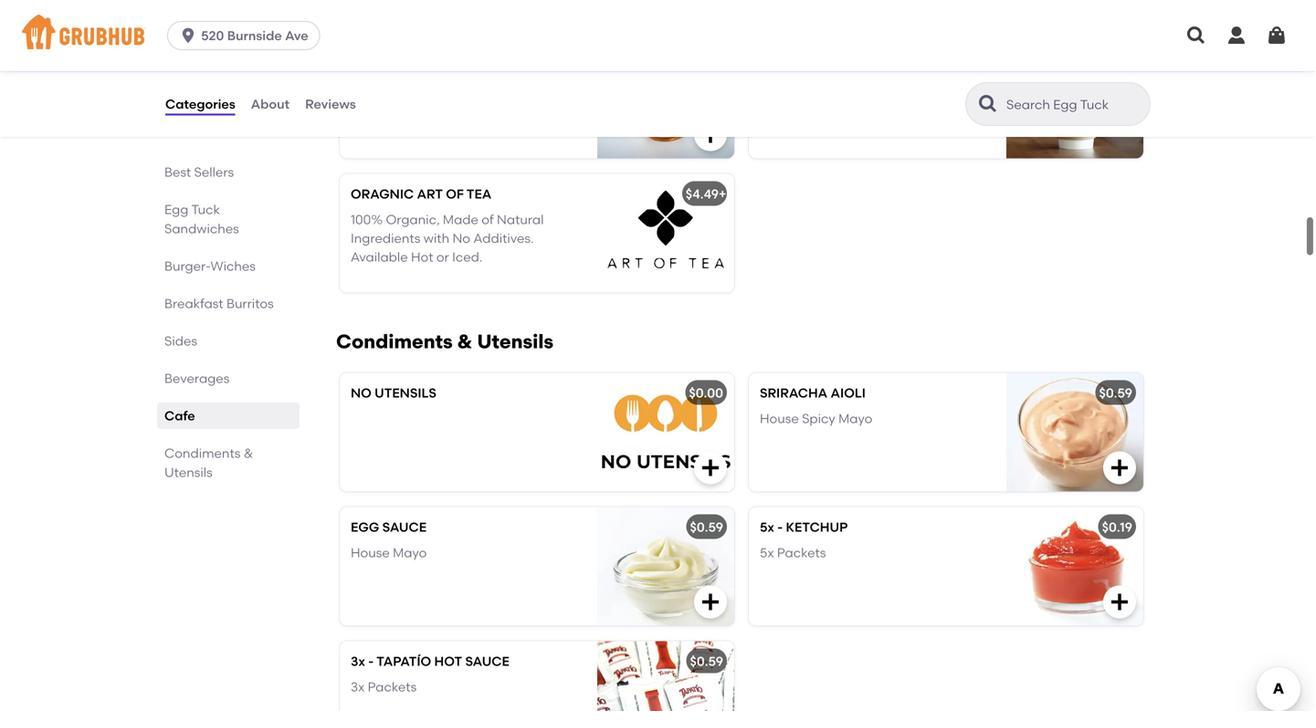 Task type: describe. For each thing, give the bounding box(es) containing it.
beverages
[[164, 371, 229, 386]]

condiments inside condiments & utensils
[[164, 446, 241, 461]]

green inside your choice of english breakfast, blueberry hibiscus, earl grey or green tea. available hot or iced
[[760, 115, 798, 130]]

0 horizontal spatial condiments & utensils
[[164, 446, 253, 480]]

520 burnside ave button
[[167, 21, 328, 50]]

sriracha
[[760, 385, 828, 401]]

hot inside your choice of english breakfast, blueberry hibiscus, earl grey or green tea. available hot or iced
[[890, 115, 912, 130]]

iced inside your choice of english breakfast, blueberry hibiscus, earl grey or green tea. available hot or iced
[[931, 115, 958, 130]]

- for tapatío
[[368, 654, 374, 669]]

wiches
[[210, 258, 256, 274]]

oragnic art of tea
[[351, 186, 492, 202]]

$0.00
[[689, 385, 723, 401]]

oragnic
[[351, 186, 414, 202]]

best sellers
[[164, 164, 234, 180]]

with
[[496, 78, 525, 93]]

0 vertical spatial condiments
[[336, 330, 453, 353]]

5x - ketchup image
[[1006, 507, 1143, 626]]

organic rishi tea image
[[1006, 40, 1143, 158]]

natural
[[497, 212, 544, 228]]

your choice of english breakfast, blueberry hibiscus, earl grey or green tea. available hot or iced button
[[749, 40, 1143, 158]]

or inside 100% organic, made of natural ingredients with no additives. available hot or iced.
[[436, 249, 449, 265]]

& inside condiments & utensils
[[244, 446, 253, 461]]

- for ketchup
[[777, 519, 783, 535]]

$0.59 for egg sauce
[[690, 519, 723, 535]]

about
[[251, 96, 290, 112]]

520 burnside ave
[[201, 28, 308, 43]]

your
[[760, 78, 787, 93]]

no utensils image
[[597, 373, 734, 492]]

1 horizontal spatial or
[[915, 115, 928, 130]]

Search Egg Tuck search field
[[1005, 96, 1144, 113]]

choice
[[790, 78, 832, 93]]

100% organic, made of natural ingredients with no additives. available hot or iced.
[[351, 212, 544, 265]]

art
[[417, 186, 443, 202]]

house for house mayo
[[351, 545, 390, 561]]

tuck
[[191, 202, 220, 217]]

burritos
[[226, 296, 274, 311]]

aioli
[[831, 385, 866, 401]]

+
[[719, 186, 726, 202]]

$4.49
[[686, 186, 719, 202]]

svg image for $0.19
[[1109, 591, 1131, 613]]

iced green tea infused with sweet mangoes.
[[351, 78, 566, 112]]

5x for 5x - ketchup
[[760, 519, 774, 535]]

ketchup
[[786, 519, 848, 535]]

breakfast
[[164, 296, 223, 311]]

$0.59 for sriracha aioli
[[1099, 385, 1132, 401]]

hot inside 100% organic, made of natural ingredients with no additives. available hot or iced.
[[411, 249, 433, 265]]

house spicy mayo
[[760, 411, 872, 427]]

sweet
[[528, 78, 566, 93]]

burnside
[[227, 28, 282, 43]]

search icon image
[[977, 93, 999, 115]]

ingredients
[[351, 231, 420, 246]]

reviews
[[305, 96, 356, 112]]

5x packets
[[760, 545, 826, 561]]

svg image for $0.59
[[700, 591, 721, 613]]

house for house spicy mayo
[[760, 411, 799, 427]]

egg sauce image
[[597, 507, 734, 626]]

best
[[164, 164, 191, 180]]

$0.19
[[1102, 519, 1132, 535]]

categories
[[165, 96, 235, 112]]

2 horizontal spatial or
[[939, 96, 952, 112]]

about button
[[250, 71, 290, 137]]

egg sauce
[[351, 519, 427, 535]]

mangoes.
[[351, 96, 411, 112]]

tapatío
[[376, 654, 431, 669]]

tea.
[[801, 115, 827, 130]]

burger-
[[164, 258, 211, 274]]

with
[[423, 231, 449, 246]]

5x for 5x packets
[[760, 545, 774, 561]]

iced mango green tea image
[[597, 40, 734, 158]]

svg image inside 520 burnside ave button
[[179, 26, 197, 45]]

breakfast burritos
[[164, 296, 274, 311]]

ave
[[285, 28, 308, 43]]

3x - tapatío hot sauce image
[[597, 641, 734, 711]]



Task type: vqa. For each thing, say whether or not it's contained in the screenshot.
in within the the Your choice of freshly grilled meat, sofritas, or guacamole, and up to five toppings served in a soft or hard-shell tortilla.
no



Task type: locate. For each thing, give the bounding box(es) containing it.
oragnic art of tea image
[[597, 174, 734, 293]]

svg image
[[1185, 25, 1207, 47], [1226, 25, 1247, 47], [179, 26, 197, 45], [1109, 457, 1131, 479]]

1 vertical spatial mayo
[[393, 545, 427, 561]]

condiments & utensils up utensils
[[336, 330, 553, 353]]

1 horizontal spatial condiments & utensils
[[336, 330, 553, 353]]

sriracha aioli image
[[1006, 373, 1143, 492]]

burger-wiches
[[164, 258, 256, 274]]

0 horizontal spatial green
[[381, 78, 419, 93]]

your choice of english breakfast, blueberry hibiscus, earl grey or green tea. available hot or iced
[[760, 78, 959, 130]]

1 horizontal spatial house
[[760, 411, 799, 427]]

available inside your choice of english breakfast, blueberry hibiscus, earl grey or green tea. available hot or iced
[[830, 115, 887, 130]]

available down hibiscus,
[[830, 115, 887, 130]]

sellers
[[194, 164, 234, 180]]

no
[[452, 231, 470, 246]]

1 vertical spatial or
[[915, 115, 928, 130]]

0 horizontal spatial &
[[244, 446, 253, 461]]

0 horizontal spatial hot
[[411, 249, 433, 265]]

1 vertical spatial $0.59
[[690, 519, 723, 535]]

1 vertical spatial condiments
[[164, 446, 241, 461]]

0 vertical spatial hot
[[890, 115, 912, 130]]

available down ingredients on the top left
[[351, 249, 408, 265]]

hot down with
[[411, 249, 433, 265]]

- up 3x packets
[[368, 654, 374, 669]]

main navigation navigation
[[0, 0, 1315, 71]]

0 vertical spatial 3x
[[351, 654, 365, 669]]

100%
[[351, 212, 383, 228]]

1 horizontal spatial green
[[760, 115, 798, 130]]

earl
[[880, 96, 904, 112]]

3x up 3x packets
[[351, 654, 365, 669]]

tea
[[467, 186, 492, 202]]

house down egg
[[351, 545, 390, 561]]

520
[[201, 28, 224, 43]]

breakfast,
[[897, 78, 959, 93]]

1 horizontal spatial of
[[835, 78, 847, 93]]

0 horizontal spatial condiments
[[164, 446, 241, 461]]

0 horizontal spatial house
[[351, 545, 390, 561]]

1 vertical spatial of
[[482, 212, 494, 228]]

1 vertical spatial 3x
[[351, 680, 365, 695]]

no
[[351, 385, 371, 401]]

egg
[[351, 519, 379, 535]]

organic,
[[386, 212, 440, 228]]

3x packets
[[351, 680, 417, 695]]

of inside 100% organic, made of natural ingredients with no additives. available hot or iced.
[[482, 212, 494, 228]]

2 5x from the top
[[760, 545, 774, 561]]

1 3x from the top
[[351, 654, 365, 669]]

0 vertical spatial or
[[939, 96, 952, 112]]

sides
[[164, 333, 197, 349]]

sandwiches
[[164, 221, 239, 237]]

blueberry
[[760, 96, 819, 112]]

0 vertical spatial available
[[830, 115, 887, 130]]

reviews button
[[304, 71, 357, 137]]

iced up mangoes.
[[351, 78, 378, 93]]

0 horizontal spatial -
[[368, 654, 374, 669]]

3x down "3x - tapatío hot sauce" in the left of the page
[[351, 680, 365, 695]]

tea
[[422, 78, 445, 93]]

green
[[381, 78, 419, 93], [760, 115, 798, 130]]

5x
[[760, 519, 774, 535], [760, 545, 774, 561]]

mayo
[[838, 411, 872, 427], [393, 545, 427, 561]]

0 horizontal spatial mayo
[[393, 545, 427, 561]]

no utensils
[[351, 385, 436, 401]]

svg image
[[1266, 25, 1288, 47], [700, 124, 721, 146], [700, 457, 721, 479], [700, 591, 721, 613], [1109, 591, 1131, 613]]

or right grey
[[939, 96, 952, 112]]

infused
[[448, 78, 493, 93]]

0 vertical spatial sauce
[[382, 519, 427, 535]]

0 vertical spatial $0.59
[[1099, 385, 1132, 401]]

mayo down egg sauce on the left bottom of the page
[[393, 545, 427, 561]]

2 3x from the top
[[351, 680, 365, 695]]

egg tuck sandwiches
[[164, 202, 239, 237]]

available inside 100% organic, made of natural ingredients with no additives. available hot or iced.
[[351, 249, 408, 265]]

3x for 3x - tapatío hot sauce
[[351, 654, 365, 669]]

condiments & utensils down cafe
[[164, 446, 253, 480]]

0 vertical spatial packets
[[777, 545, 826, 561]]

packets down "tapatío" at left bottom
[[368, 680, 417, 695]]

$4.49 +
[[686, 186, 726, 202]]

1 horizontal spatial packets
[[777, 545, 826, 561]]

$0.59 for 3x - tapatío hot sauce
[[690, 654, 723, 669]]

0 horizontal spatial sauce
[[382, 519, 427, 535]]

$0.59
[[1099, 385, 1132, 401], [690, 519, 723, 535], [690, 654, 723, 669]]

5x up 5x packets at right
[[760, 519, 774, 535]]

spicy
[[802, 411, 835, 427]]

or down with
[[436, 249, 449, 265]]

1 vertical spatial house
[[351, 545, 390, 561]]

&
[[457, 330, 472, 353], [244, 446, 253, 461]]

0 vertical spatial iced
[[351, 78, 378, 93]]

of
[[835, 78, 847, 93], [482, 212, 494, 228]]

1 vertical spatial utensils
[[164, 465, 213, 480]]

hot
[[434, 654, 462, 669]]

condiments
[[336, 330, 453, 353], [164, 446, 241, 461]]

0 horizontal spatial utensils
[[164, 465, 213, 480]]

3x - tapatío hot sauce
[[351, 654, 509, 669]]

1 vertical spatial packets
[[368, 680, 417, 695]]

packets down 5x - ketchup
[[777, 545, 826, 561]]

0 horizontal spatial packets
[[368, 680, 417, 695]]

2 vertical spatial $0.59
[[690, 654, 723, 669]]

hot
[[890, 115, 912, 130], [411, 249, 433, 265]]

sauce
[[382, 519, 427, 535], [465, 654, 509, 669]]

2 vertical spatial or
[[436, 249, 449, 265]]

1 horizontal spatial iced
[[931, 115, 958, 130]]

packets for ketchup
[[777, 545, 826, 561]]

hot down the earl
[[890, 115, 912, 130]]

grey
[[907, 96, 936, 112]]

or
[[939, 96, 952, 112], [915, 115, 928, 130], [436, 249, 449, 265]]

0 vertical spatial utensils
[[477, 330, 553, 353]]

mayo down aioli
[[838, 411, 872, 427]]

iced inside iced green tea infused with sweet mangoes.
[[351, 78, 378, 93]]

of inside your choice of english breakfast, blueberry hibiscus, earl grey or green tea. available hot or iced
[[835, 78, 847, 93]]

1 horizontal spatial utensils
[[477, 330, 553, 353]]

1 vertical spatial condiments & utensils
[[164, 446, 253, 480]]

utensils
[[375, 385, 436, 401]]

1 vertical spatial available
[[351, 249, 408, 265]]

of up hibiscus,
[[835, 78, 847, 93]]

0 horizontal spatial or
[[436, 249, 449, 265]]

hibiscus,
[[822, 96, 877, 112]]

cafe
[[164, 408, 195, 424]]

categories button
[[164, 71, 236, 137]]

or down grey
[[915, 115, 928, 130]]

english
[[850, 78, 894, 93]]

packets for tapatío
[[368, 680, 417, 695]]

0 vertical spatial condiments & utensils
[[336, 330, 553, 353]]

0 horizontal spatial iced
[[351, 78, 378, 93]]

additives.
[[473, 231, 534, 246]]

house
[[760, 411, 799, 427], [351, 545, 390, 561]]

house down sriracha
[[760, 411, 799, 427]]

1 horizontal spatial -
[[777, 519, 783, 535]]

1 horizontal spatial hot
[[890, 115, 912, 130]]

condiments up no utensils
[[336, 330, 453, 353]]

5x - ketchup
[[760, 519, 848, 535]]

3x for 3x packets
[[351, 680, 365, 695]]

iced
[[351, 78, 378, 93], [931, 115, 958, 130]]

green up mangoes.
[[381, 78, 419, 93]]

1 vertical spatial 5x
[[760, 545, 774, 561]]

house mayo
[[351, 545, 427, 561]]

1 vertical spatial hot
[[411, 249, 433, 265]]

1 vertical spatial iced
[[931, 115, 958, 130]]

- up 5x packets at right
[[777, 519, 783, 535]]

svg image inside main navigation navigation
[[1266, 25, 1288, 47]]

1 5x from the top
[[760, 519, 774, 535]]

0 horizontal spatial of
[[482, 212, 494, 228]]

0 vertical spatial 5x
[[760, 519, 774, 535]]

utensils inside condiments & utensils
[[164, 465, 213, 480]]

condiments down cafe
[[164, 446, 241, 461]]

of up additives.
[[482, 212, 494, 228]]

egg
[[164, 202, 188, 217]]

iced down grey
[[931, 115, 958, 130]]

0 vertical spatial green
[[381, 78, 419, 93]]

1 vertical spatial green
[[760, 115, 798, 130]]

sauce up 'house mayo'
[[382, 519, 427, 535]]

available
[[830, 115, 887, 130], [351, 249, 408, 265]]

utensils
[[477, 330, 553, 353], [164, 465, 213, 480]]

of
[[446, 186, 464, 202]]

green inside iced green tea infused with sweet mangoes.
[[381, 78, 419, 93]]

3x
[[351, 654, 365, 669], [351, 680, 365, 695]]

0 vertical spatial house
[[760, 411, 799, 427]]

1 horizontal spatial sauce
[[465, 654, 509, 669]]

1 vertical spatial -
[[368, 654, 374, 669]]

sriracha aioli
[[760, 385, 866, 401]]

1 vertical spatial &
[[244, 446, 253, 461]]

green down 'blueberry'
[[760, 115, 798, 130]]

0 vertical spatial of
[[835, 78, 847, 93]]

iced green tea infused with sweet mangoes. button
[[340, 40, 734, 158]]

0 vertical spatial -
[[777, 519, 783, 535]]

sauce right hot
[[465, 654, 509, 669]]

svg image for $0.00
[[700, 457, 721, 479]]

0 horizontal spatial available
[[351, 249, 408, 265]]

1 horizontal spatial available
[[830, 115, 887, 130]]

0 vertical spatial mayo
[[838, 411, 872, 427]]

made
[[443, 212, 478, 228]]

0 vertical spatial &
[[457, 330, 472, 353]]

packets
[[777, 545, 826, 561], [368, 680, 417, 695]]

iced.
[[452, 249, 482, 265]]

condiments & utensils
[[336, 330, 553, 353], [164, 446, 253, 480]]

1 horizontal spatial condiments
[[336, 330, 453, 353]]

1 horizontal spatial mayo
[[838, 411, 872, 427]]

1 horizontal spatial &
[[457, 330, 472, 353]]

5x down 5x - ketchup
[[760, 545, 774, 561]]

1 vertical spatial sauce
[[465, 654, 509, 669]]

-
[[777, 519, 783, 535], [368, 654, 374, 669]]



